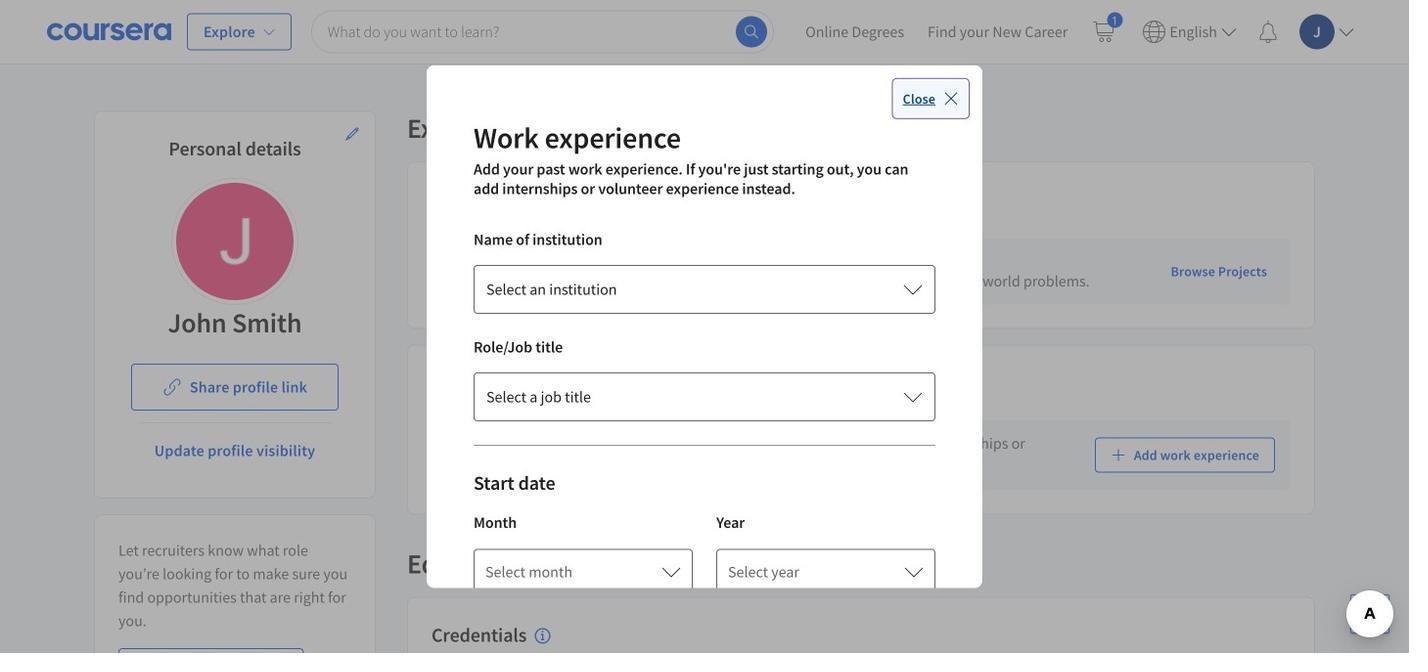 Task type: vqa. For each thing, say whether or not it's contained in the screenshot.
Profile Photo
yes



Task type: locate. For each thing, give the bounding box(es) containing it.
information about the projects section image
[[507, 193, 523, 209]]

coursera image
[[47, 16, 171, 47]]

help center image
[[1359, 603, 1382, 627]]

information about credentials section image
[[535, 629, 550, 645]]

dialog
[[427, 65, 983, 654]]

menu
[[794, 0, 1363, 64]]

shopping cart: 1 item element
[[1092, 12, 1123, 44]]

menu item
[[1135, 8, 1245, 55]]

None button
[[474, 265, 936, 314], [474, 373, 936, 422], [474, 265, 936, 314], [474, 373, 936, 422]]

None search field
[[311, 10, 774, 53]]



Task type: describe. For each thing, give the bounding box(es) containing it.
profile photo image
[[176, 183, 294, 301]]

edit personal details. image
[[345, 126, 360, 142]]



